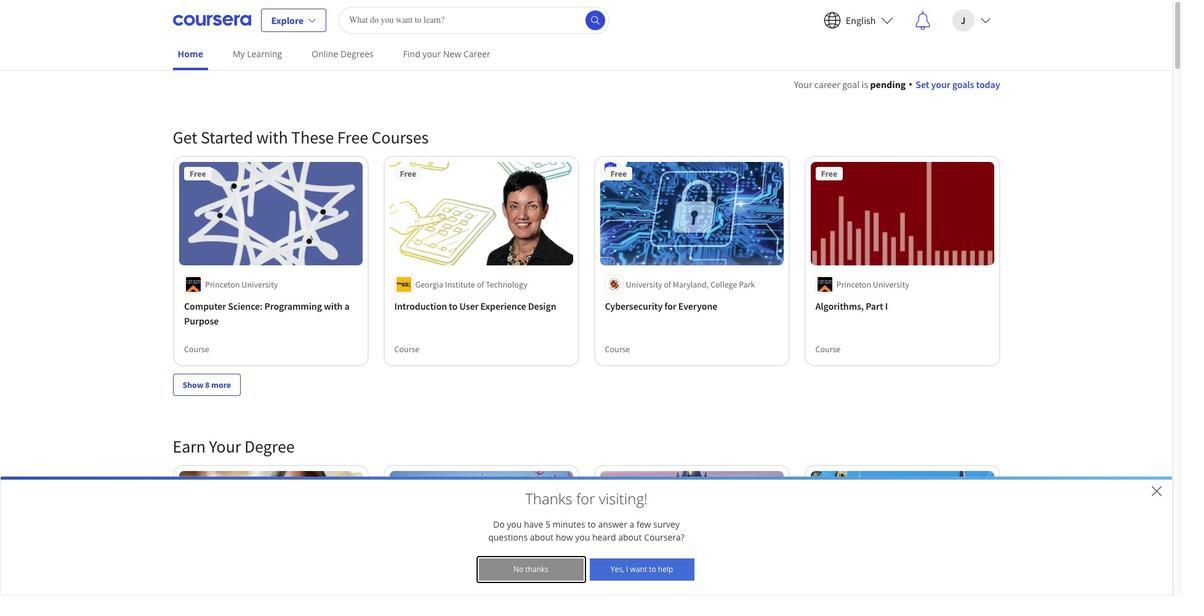Task type: vqa. For each thing, say whether or not it's contained in the screenshot.
COURSE related to Introduction to User Experience Design
yes



Task type: describe. For each thing, give the bounding box(es) containing it.
more
[[211, 379, 231, 390]]

set your goals today button
[[910, 77, 1001, 92]]

no
[[514, 564, 524, 575]]

university for algorithms,
[[873, 279, 910, 290]]

introduction
[[394, 300, 447, 312]]

institute
[[445, 279, 475, 290]]

home
[[178, 48, 203, 60]]

yes,
[[611, 564, 624, 575]]

career
[[815, 78, 841, 91]]

online degrees link
[[307, 40, 379, 68]]

started
[[201, 126, 253, 148]]

2 about from the left
[[618, 532, 642, 543]]

home link
[[173, 40, 208, 70]]

0 horizontal spatial your
[[209, 435, 241, 457]]

science:
[[228, 300, 262, 312]]

introduction to user experience design
[[394, 300, 556, 312]]

2 of from the left
[[664, 279, 671, 290]]

free for algorithms, part i
[[821, 168, 838, 179]]

1 of from the left
[[477, 279, 484, 290]]

to inside get started with these free courses collection element
[[449, 300, 458, 312]]

free for introduction to user experience design
[[400, 168, 416, 179]]

✕ button
[[1152, 480, 1163, 501]]

line chart image
[[819, 147, 834, 162]]

visiting!
[[599, 488, 648, 509]]

find your new career link
[[398, 40, 495, 68]]

programming
[[264, 300, 322, 312]]

my learning link
[[228, 40, 287, 68]]

earn
[[173, 435, 206, 457]]

explore button
[[261, 8, 327, 32]]

questions
[[488, 532, 528, 543]]

algorithms, part i link
[[816, 298, 989, 313]]

coursera?
[[644, 532, 685, 543]]

main content containing get started with these free courses
[[0, 62, 1173, 596]]

princeton for algorithms,
[[837, 279, 872, 290]]

technology
[[486, 279, 528, 290]]

yes, i want to help
[[611, 564, 673, 575]]

these
[[291, 126, 334, 148]]

computer science: programming with a purpose
[[184, 300, 349, 327]]

j
[[961, 14, 966, 26]]

pending
[[871, 78, 906, 91]]

a inside do you have 5 minutes to answer a few survey questions about how you heard about coursera?
[[630, 519, 635, 530]]

do you have 5 minutes to answer a few survey questions about how you heard about coursera?
[[488, 519, 685, 543]]

part
[[866, 300, 884, 312]]

with inside computer science: programming with a purpose
[[324, 300, 342, 312]]

computer
[[184, 300, 226, 312]]

0 vertical spatial you
[[507, 519, 522, 530]]

i inside button
[[626, 564, 628, 575]]

princeton for computer
[[205, 279, 240, 290]]

set your goals today
[[916, 78, 1001, 91]]

show 8 more
[[183, 379, 231, 390]]

princeton university for part
[[837, 279, 910, 290]]

degree
[[244, 435, 295, 457]]

princeton university for science:
[[205, 279, 278, 290]]

do
[[493, 519, 505, 530]]

cybersecurity
[[605, 300, 663, 312]]

computer science: programming with a purpose link
[[184, 298, 358, 328]]

1 about from the left
[[530, 532, 554, 543]]

get
[[173, 126, 197, 148]]

repeat image
[[819, 169, 834, 184]]

get started with these free courses
[[173, 126, 429, 148]]

online
[[312, 48, 338, 60]]

university of maryland, college park
[[626, 279, 755, 290]]

georgia institute of technology
[[415, 279, 528, 290]]

for for thanks
[[576, 488, 595, 509]]

✕
[[1152, 480, 1163, 501]]

user
[[460, 300, 479, 312]]

What do you want to learn? text field
[[339, 6, 610, 34]]

experience
[[481, 300, 526, 312]]

0 vertical spatial with
[[256, 126, 288, 148]]

few
[[637, 519, 651, 530]]

my learning
[[233, 48, 282, 60]]

career
[[464, 48, 491, 60]]

get started with these free courses collection element
[[165, 107, 1008, 415]]

college
[[711, 279, 737, 290]]

introduction to user experience design link
[[394, 298, 568, 313]]

show
[[183, 379, 203, 390]]

coursera image
[[173, 10, 251, 30]]

everyone
[[679, 300, 718, 312]]



Task type: locate. For each thing, give the bounding box(es) containing it.
1 princeton from the left
[[205, 279, 240, 290]]

0 horizontal spatial to
[[449, 300, 458, 312]]

free
[[337, 126, 368, 148], [189, 168, 206, 179], [400, 168, 416, 179], [611, 168, 627, 179], [821, 168, 838, 179]]

1 princeton university from the left
[[205, 279, 278, 290]]

course for computer science: programming with a purpose
[[184, 343, 209, 355]]

learning
[[247, 48, 282, 60]]

your left 'career'
[[794, 78, 813, 91]]

today
[[976, 78, 1001, 91]]

1 horizontal spatial a
[[630, 519, 635, 530]]

new
[[443, 48, 461, 60]]

a inside computer science: programming with a purpose
[[344, 300, 349, 312]]

degrees
[[341, 48, 374, 60]]

georgia
[[415, 279, 443, 290]]

0 vertical spatial for
[[665, 300, 677, 312]]

help
[[658, 564, 673, 575]]

english button
[[814, 0, 903, 40]]

j button
[[943, 0, 1001, 40]]

0 horizontal spatial princeton
[[205, 279, 240, 290]]

no thanks
[[514, 564, 549, 575]]

earn your degree
[[173, 435, 295, 457]]

course down algorithms,
[[816, 343, 841, 355]]

answer
[[598, 519, 628, 530]]

princeton university up part
[[837, 279, 910, 290]]

a right programming
[[344, 300, 349, 312]]

1 horizontal spatial about
[[618, 532, 642, 543]]

i
[[885, 300, 888, 312], [626, 564, 628, 575]]

princeton
[[205, 279, 240, 290], [837, 279, 872, 290]]

for for cybersecurity
[[665, 300, 677, 312]]

1 university from the left
[[241, 279, 278, 290]]

maryland,
[[673, 279, 709, 290]]

about down 5
[[530, 532, 554, 543]]

0 horizontal spatial university
[[241, 279, 278, 290]]

princeton up algorithms, part i
[[837, 279, 872, 290]]

university for computer
[[241, 279, 278, 290]]

cybersecurity for everyone link
[[605, 298, 779, 313]]

to up heard
[[588, 519, 596, 530]]

for up minutes on the bottom left of the page
[[576, 488, 595, 509]]

8
[[205, 379, 210, 390]]

2 horizontal spatial university
[[873, 279, 910, 290]]

your career goal is pending
[[794, 78, 906, 91]]

earn your degree collection element
[[165, 415, 1008, 596]]

1 horizontal spatial to
[[588, 519, 596, 530]]

your for find
[[423, 48, 441, 60]]

0 horizontal spatial about
[[530, 532, 554, 543]]

your for set
[[932, 78, 951, 91]]

with right programming
[[324, 300, 342, 312]]

1 horizontal spatial princeton university
[[837, 279, 910, 290]]

0 horizontal spatial for
[[576, 488, 595, 509]]

0 horizontal spatial i
[[626, 564, 628, 575]]

2 horizontal spatial to
[[649, 564, 656, 575]]

is
[[862, 78, 869, 91]]

your right find
[[423, 48, 441, 60]]

princeton university up the science:
[[205, 279, 278, 290]]

0 vertical spatial your
[[794, 78, 813, 91]]

2 princeton from the left
[[837, 279, 872, 290]]

with left these
[[256, 126, 288, 148]]

goal
[[843, 78, 860, 91]]

1 horizontal spatial princeton
[[837, 279, 872, 290]]

1 vertical spatial with
[[324, 300, 342, 312]]

free for computer science: programming with a purpose
[[189, 168, 206, 179]]

to left help
[[649, 564, 656, 575]]

0 horizontal spatial of
[[477, 279, 484, 290]]

1 horizontal spatial for
[[665, 300, 677, 312]]

0 horizontal spatial with
[[256, 126, 288, 148]]

2 vertical spatial to
[[649, 564, 656, 575]]

course
[[184, 343, 209, 355], [394, 343, 420, 355], [605, 343, 630, 355], [816, 343, 841, 355]]

online degrees
[[312, 48, 374, 60]]

minutes
[[553, 519, 586, 530]]

course down cybersecurity
[[605, 343, 630, 355]]

3 course from the left
[[605, 343, 630, 355]]

you
[[507, 519, 522, 530], [575, 532, 590, 543]]

your right earn
[[209, 435, 241, 457]]

design
[[528, 300, 556, 312]]

1 horizontal spatial with
[[324, 300, 342, 312]]

course for algorithms, part i
[[816, 343, 841, 355]]

i inside main content
[[885, 300, 888, 312]]

1 vertical spatial a
[[630, 519, 635, 530]]

survey
[[654, 519, 680, 530]]

you right the how at the bottom left
[[575, 532, 590, 543]]

1 vertical spatial to
[[588, 519, 596, 530]]

i right part
[[885, 300, 888, 312]]

courses
[[372, 126, 429, 148]]

set
[[916, 78, 930, 91]]

have
[[524, 519, 543, 530]]

course down "purpose"
[[184, 343, 209, 355]]

main content
[[0, 62, 1173, 596]]

to
[[449, 300, 458, 312], [588, 519, 596, 530], [649, 564, 656, 575]]

university up algorithms, part i link
[[873, 279, 910, 290]]

heard
[[592, 532, 616, 543]]

course for cybersecurity for everyone
[[605, 343, 630, 355]]

to inside button
[[649, 564, 656, 575]]

course down introduction
[[394, 343, 420, 355]]

1 horizontal spatial university
[[626, 279, 662, 290]]

for inside get started with these free courses collection element
[[665, 300, 677, 312]]

0 vertical spatial i
[[885, 300, 888, 312]]

your
[[423, 48, 441, 60], [932, 78, 951, 91]]

1 horizontal spatial of
[[664, 279, 671, 290]]

a left few
[[630, 519, 635, 530]]

princeton up computer
[[205, 279, 240, 290]]

for left the everyone
[[665, 300, 677, 312]]

find your new career
[[403, 48, 491, 60]]

english
[[846, 14, 876, 26]]

0 horizontal spatial princeton university
[[205, 279, 278, 290]]

explore
[[271, 14, 304, 26]]

want
[[630, 564, 647, 575]]

thanks for visiting!
[[526, 488, 648, 509]]

1 vertical spatial you
[[575, 532, 590, 543]]

thanks
[[526, 564, 549, 575]]

how
[[556, 532, 573, 543]]

algorithms,
[[816, 300, 864, 312]]

purpose
[[184, 314, 218, 327]]

2 princeton university from the left
[[837, 279, 910, 290]]

1 horizontal spatial your
[[932, 78, 951, 91]]

no thanks button
[[479, 559, 584, 581]]

1 vertical spatial i
[[626, 564, 628, 575]]

cybersecurity for everyone
[[605, 300, 718, 312]]

course for introduction to user experience design
[[394, 343, 420, 355]]

about down few
[[618, 532, 642, 543]]

None search field
[[339, 6, 610, 34]]

find
[[403, 48, 420, 60]]

algorithms, part i
[[816, 300, 888, 312]]

a
[[344, 300, 349, 312], [630, 519, 635, 530]]

thanks
[[526, 488, 573, 509]]

2 university from the left
[[626, 279, 662, 290]]

1 vertical spatial your
[[932, 78, 951, 91]]

of up cybersecurity for everyone
[[664, 279, 671, 290]]

for
[[665, 300, 677, 312], [576, 488, 595, 509]]

3 university from the left
[[873, 279, 910, 290]]

goals
[[953, 78, 975, 91]]

2 course from the left
[[394, 343, 420, 355]]

0 horizontal spatial you
[[507, 519, 522, 530]]

university up cybersecurity
[[626, 279, 662, 290]]

0 horizontal spatial your
[[423, 48, 441, 60]]

of
[[477, 279, 484, 290], [664, 279, 671, 290]]

yes, i want to help button
[[590, 559, 694, 581]]

0 vertical spatial a
[[344, 300, 349, 312]]

4 course from the left
[[816, 343, 841, 355]]

0 vertical spatial to
[[449, 300, 458, 312]]

your right the set
[[932, 78, 951, 91]]

1 course from the left
[[184, 343, 209, 355]]

1 vertical spatial for
[[576, 488, 595, 509]]

5
[[546, 519, 551, 530]]

free for cybersecurity for everyone
[[611, 168, 627, 179]]

0 vertical spatial your
[[423, 48, 441, 60]]

1 vertical spatial your
[[209, 435, 241, 457]]

you up questions
[[507, 519, 522, 530]]

0 horizontal spatial a
[[344, 300, 349, 312]]

park
[[739, 279, 755, 290]]

your
[[794, 78, 813, 91], [209, 435, 241, 457]]

to left "user"
[[449, 300, 458, 312]]

1 horizontal spatial i
[[885, 300, 888, 312]]

university up the science:
[[241, 279, 278, 290]]

your inside dropdown button
[[932, 78, 951, 91]]

to inside do you have 5 minutes to answer a few survey questions about how you heard about coursera?
[[588, 519, 596, 530]]

show 8 more button
[[173, 374, 241, 396]]

my
[[233, 48, 245, 60]]

of right institute
[[477, 279, 484, 290]]

i right yes,
[[626, 564, 628, 575]]

princeton university
[[205, 279, 278, 290], [837, 279, 910, 290]]

with
[[256, 126, 288, 148], [324, 300, 342, 312]]

1 horizontal spatial you
[[575, 532, 590, 543]]

1 horizontal spatial your
[[794, 78, 813, 91]]



